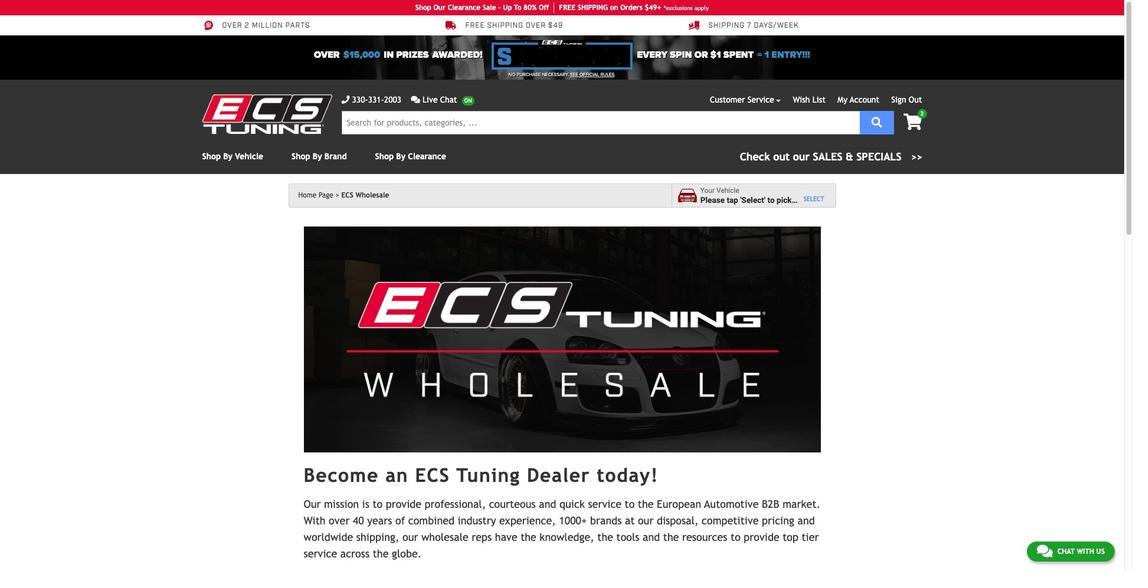Task type: vqa. For each thing, say whether or not it's contained in the screenshot.
'Wholesale Dealer Exclusive NOW until 4/26/2024' Image at the right bottom of page
no



Task type: describe. For each thing, give the bounding box(es) containing it.
0 vertical spatial service
[[588, 498, 622, 510]]

page
[[319, 191, 334, 200]]

over 2 million parts link
[[202, 20, 310, 31]]

tier
[[802, 531, 819, 543]]

1000+
[[559, 515, 587, 527]]

million
[[252, 21, 283, 30]]

vehicle
[[800, 195, 826, 205]]

shop by vehicle
[[202, 152, 263, 161]]

worldwide
[[304, 531, 353, 543]]

sales
[[813, 151, 843, 163]]

the down brands
[[598, 531, 614, 543]]

to inside your vehicle please tap 'select' to pick a vehicle
[[768, 195, 775, 205]]

330-331-2003
[[352, 95, 402, 104]]

orders
[[621, 4, 643, 12]]

sign out
[[892, 95, 922, 104]]

an
[[386, 464, 409, 486]]

shipping
[[709, 21, 745, 30]]

every
[[637, 49, 668, 61]]

live
[[423, 95, 438, 104]]

select
[[804, 195, 825, 202]]

purchase
[[517, 72, 541, 77]]

live chat link
[[411, 94, 475, 106]]

0 vertical spatial over
[[526, 21, 546, 30]]

shop for shop by vehicle
[[202, 152, 221, 161]]

over for over 2 million parts
[[222, 21, 242, 30]]

years
[[367, 515, 392, 527]]

0 vertical spatial ecs
[[342, 191, 354, 200]]

have
[[495, 531, 518, 543]]

0 horizontal spatial service
[[304, 548, 337, 560]]

'select'
[[741, 195, 766, 205]]

shipping
[[487, 21, 524, 30]]

*exclusions
[[664, 4, 693, 11]]

my account
[[838, 95, 880, 104]]

1 horizontal spatial 2
[[921, 110, 924, 117]]

or
[[695, 49, 708, 61]]

combined
[[408, 515, 455, 527]]

see official rules link
[[570, 71, 615, 79]]

see
[[570, 72, 579, 77]]

shopping cart image
[[904, 114, 922, 130]]

over 2 million parts
[[222, 21, 310, 30]]

shipping,
[[356, 531, 399, 543]]

=
[[758, 49, 762, 61]]

ship
[[578, 4, 593, 12]]

in
[[384, 49, 394, 61]]

with
[[1077, 548, 1095, 556]]

off
[[539, 4, 549, 12]]

today!
[[597, 464, 659, 486]]

to right is
[[373, 498, 383, 510]]

a
[[794, 195, 798, 205]]

the left european
[[638, 498, 654, 510]]

330-331-2003 link
[[342, 94, 402, 106]]

1 horizontal spatial our
[[434, 4, 446, 12]]

specials
[[857, 151, 902, 163]]

ecs tuning image
[[202, 94, 332, 134]]

list
[[813, 95, 826, 104]]

phone image
[[342, 96, 350, 104]]

7
[[747, 21, 752, 30]]

shop for shop by brand
[[292, 152, 310, 161]]

shop our clearance sale - up to 80% off
[[416, 4, 549, 12]]

shop by vehicle link
[[202, 152, 263, 161]]

Search text field
[[342, 111, 860, 135]]

out
[[909, 95, 922, 104]]

80%
[[524, 4, 537, 12]]

entry!!!
[[772, 49, 811, 61]]

by for brand
[[313, 152, 322, 161]]

0 vertical spatial 2
[[245, 21, 250, 30]]

us
[[1097, 548, 1105, 556]]

up
[[503, 4, 512, 12]]

shop by brand
[[292, 152, 347, 161]]

1 horizontal spatial our
[[638, 515, 654, 527]]

free
[[466, 21, 485, 30]]

comments image
[[411, 96, 420, 104]]

wish list link
[[793, 95, 826, 104]]

$49+
[[645, 4, 662, 12]]

select link
[[804, 195, 825, 203]]

2003
[[384, 95, 402, 104]]

over for over $15,000 in prizes
[[314, 49, 340, 61]]

no
[[509, 72, 516, 77]]

rules
[[601, 72, 615, 77]]

wholesale
[[421, 531, 469, 543]]

ecs wholesale
[[342, 191, 389, 200]]

free shipping over $49 link
[[445, 20, 563, 31]]

professional,
[[425, 498, 486, 510]]

is
[[362, 498, 370, 510]]

globe.
[[392, 548, 422, 560]]

please
[[701, 195, 725, 205]]

1 horizontal spatial ecs
[[415, 464, 450, 486]]

free ship ping on orders $49+ *exclusions apply
[[559, 4, 709, 12]]

necessary.
[[542, 72, 569, 77]]



Task type: locate. For each thing, give the bounding box(es) containing it.
0 horizontal spatial 2
[[245, 21, 250, 30]]

quick
[[560, 498, 585, 510]]

2 link
[[894, 109, 927, 132]]

0 vertical spatial vehicle
[[235, 152, 263, 161]]

b2b
[[762, 498, 780, 510]]

over
[[222, 21, 242, 30], [314, 49, 340, 61]]

pick
[[777, 195, 792, 205]]

0 vertical spatial provide
[[386, 498, 422, 510]]

to
[[514, 4, 522, 12]]

competitive
[[702, 515, 759, 527]]

become
[[304, 464, 379, 486]]

our right at
[[638, 515, 654, 527]]

the down shipping,
[[373, 548, 389, 560]]

to down competitive
[[731, 531, 741, 543]]

service
[[748, 95, 775, 104]]

our left sale
[[434, 4, 446, 12]]

provide up of
[[386, 498, 422, 510]]

chat
[[440, 95, 457, 104], [1058, 548, 1075, 556]]

service
[[588, 498, 622, 510], [304, 548, 337, 560]]

1 horizontal spatial vehicle
[[717, 187, 740, 195]]

1 vertical spatial over
[[329, 515, 350, 527]]

customer service button
[[710, 94, 781, 106]]

our
[[434, 4, 446, 12], [304, 498, 321, 510]]

1 horizontal spatial chat
[[1058, 548, 1075, 556]]

2 by from the left
[[313, 152, 322, 161]]

1 vertical spatial 2
[[921, 110, 924, 117]]

0 horizontal spatial chat
[[440, 95, 457, 104]]

0 vertical spatial clearance
[[448, 4, 481, 12]]

shop
[[416, 4, 431, 12], [202, 152, 221, 161], [292, 152, 310, 161], [375, 152, 394, 161]]

1 horizontal spatial service
[[588, 498, 622, 510]]

industry
[[458, 515, 496, 527]]

our mission is to provide professional, courteous and quick service to the european automotive b2b market. with over 40 years of combined industry experience, 1000+ brands at our disposal, competitive pricing and worldwide shipping, our wholesale reps have the knowledge, the tools and the resources to provide top tier service across the globe.
[[304, 498, 821, 560]]

over
[[526, 21, 546, 30], [329, 515, 350, 527]]

2 horizontal spatial by
[[396, 152, 406, 161]]

vehicle up tap
[[717, 187, 740, 195]]

customer service
[[710, 95, 775, 104]]

shop our clearance sale - up to 80% off link
[[416, 2, 555, 13]]

service up brands
[[588, 498, 622, 510]]

1 horizontal spatial by
[[313, 152, 322, 161]]

1 horizontal spatial over
[[526, 21, 546, 30]]

0 horizontal spatial over
[[222, 21, 242, 30]]

and up tier on the right
[[798, 515, 815, 527]]

your vehicle please tap 'select' to pick a vehicle
[[701, 187, 826, 205]]

ecs
[[342, 191, 354, 200], [415, 464, 450, 486]]

2 vertical spatial and
[[643, 531, 660, 543]]

shop for shop our clearance sale - up to 80% off
[[416, 4, 431, 12]]

vehicle down ecs tuning image
[[235, 152, 263, 161]]

1 vertical spatial chat
[[1058, 548, 1075, 556]]

the
[[638, 498, 654, 510], [521, 531, 537, 543], [598, 531, 614, 543], [663, 531, 679, 543], [373, 548, 389, 560]]

across
[[340, 548, 370, 560]]

on
[[610, 4, 618, 12]]

dealer
[[527, 464, 590, 486]]

shipping 7 days/week
[[709, 21, 799, 30]]

0 horizontal spatial by
[[223, 152, 233, 161]]

vehicle inside your vehicle please tap 'select' to pick a vehicle
[[717, 187, 740, 195]]

0 horizontal spatial vehicle
[[235, 152, 263, 161]]

40
[[353, 515, 364, 527]]

every spin or $1 spent = 1 entry!!!
[[637, 49, 811, 61]]

1 horizontal spatial and
[[643, 531, 660, 543]]

to
[[768, 195, 775, 205], [373, 498, 383, 510], [625, 498, 635, 510], [731, 531, 741, 543]]

ping
[[593, 4, 608, 12]]

our inside our mission is to provide professional, courteous and quick service to the european automotive b2b market. with over 40 years of combined industry experience, 1000+ brands at our disposal, competitive pricing and worldwide shipping, our wholesale reps have the knowledge, the tools and the resources to provide top tier service across the globe.
[[304, 498, 321, 510]]

*exclusions apply link
[[664, 3, 709, 12]]

330-
[[352, 95, 368, 104]]

and right tools
[[643, 531, 660, 543]]

0 horizontal spatial provide
[[386, 498, 422, 510]]

3 by from the left
[[396, 152, 406, 161]]

over left $15,000
[[314, 49, 340, 61]]

0 horizontal spatial and
[[539, 498, 556, 510]]

chat with us
[[1058, 548, 1105, 556]]

331-
[[368, 95, 384, 104]]

shop for shop by clearance
[[375, 152, 394, 161]]

2
[[245, 21, 250, 30], [921, 110, 924, 117]]

chat inside 'link'
[[440, 95, 457, 104]]

to up at
[[625, 498, 635, 510]]

1 vertical spatial over
[[314, 49, 340, 61]]

to left pick
[[768, 195, 775, 205]]

clearance for by
[[408, 152, 446, 161]]

pricing
[[762, 515, 795, 527]]

clearance down live
[[408, 152, 446, 161]]

1 vertical spatial service
[[304, 548, 337, 560]]

$49
[[548, 21, 563, 30]]

over down 80%
[[526, 21, 546, 30]]

1 vertical spatial clearance
[[408, 152, 446, 161]]

over inside our mission is to provide professional, courteous and quick service to the european automotive b2b market. with over 40 years of combined industry experience, 1000+ brands at our disposal, competitive pricing and worldwide shipping, our wholesale reps have the knowledge, the tools and the resources to provide top tier service across the globe.
[[329, 515, 350, 527]]

0 horizontal spatial ecs
[[342, 191, 354, 200]]

1 vertical spatial our
[[304, 498, 321, 510]]

by for vehicle
[[223, 152, 233, 161]]

provide
[[386, 498, 422, 510], [744, 531, 780, 543]]

top
[[783, 531, 799, 543]]

vehicle
[[235, 152, 263, 161], [717, 187, 740, 195]]

.
[[615, 72, 616, 77]]

wish list
[[793, 95, 826, 104]]

ecs right 'page' on the top of the page
[[342, 191, 354, 200]]

1
[[765, 49, 769, 61]]

0 vertical spatial our
[[638, 515, 654, 527]]

clearance up free
[[448, 4, 481, 12]]

2 down out
[[921, 110, 924, 117]]

wholesale
[[356, 191, 389, 200]]

our up globe.
[[403, 531, 418, 543]]

1 horizontal spatial over
[[314, 49, 340, 61]]

search image
[[872, 117, 883, 127]]

by down ecs tuning image
[[223, 152, 233, 161]]

no purchase necessary. see official rules .
[[509, 72, 616, 77]]

knowledge,
[[540, 531, 594, 543]]

1 vertical spatial ecs
[[415, 464, 450, 486]]

1 horizontal spatial provide
[[744, 531, 780, 543]]

0 vertical spatial chat
[[440, 95, 457, 104]]

chat right live
[[440, 95, 457, 104]]

by for clearance
[[396, 152, 406, 161]]

1 vertical spatial our
[[403, 531, 418, 543]]

your
[[701, 187, 715, 195]]

official
[[580, 72, 600, 77]]

courteous
[[489, 498, 536, 510]]

provide down pricing
[[744, 531, 780, 543]]

disposal,
[[657, 515, 699, 527]]

0 horizontal spatial our
[[403, 531, 418, 543]]

tools
[[617, 531, 640, 543]]

live chat
[[423, 95, 457, 104]]

2 horizontal spatial and
[[798, 515, 815, 527]]

european
[[657, 498, 702, 510]]

shop by brand link
[[292, 152, 347, 161]]

ecs right an
[[415, 464, 450, 486]]

automotive
[[704, 498, 759, 510]]

0 horizontal spatial our
[[304, 498, 321, 510]]

$15,000
[[343, 49, 380, 61]]

0 vertical spatial and
[[539, 498, 556, 510]]

mission
[[324, 498, 359, 510]]

over left million
[[222, 21, 242, 30]]

ecs tuning 'spin to win' contest logo image
[[492, 40, 633, 70]]

shop inside shop our clearance sale - up to 80% off link
[[416, 4, 431, 12]]

the down disposal,
[[663, 531, 679, 543]]

service down worldwide
[[304, 548, 337, 560]]

2 left million
[[245, 21, 250, 30]]

spent
[[724, 49, 754, 61]]

tuning
[[457, 464, 521, 486]]

1 vertical spatial provide
[[744, 531, 780, 543]]

at
[[625, 515, 635, 527]]

chat with us link
[[1027, 542, 1115, 562]]

chat left the with
[[1058, 548, 1075, 556]]

0 horizontal spatial clearance
[[408, 152, 446, 161]]

1 vertical spatial and
[[798, 515, 815, 527]]

our up with
[[304, 498, 321, 510]]

sign out link
[[892, 95, 922, 104]]

by left brand
[[313, 152, 322, 161]]

home page
[[298, 191, 334, 200]]

tap
[[727, 195, 739, 205]]

1 horizontal spatial clearance
[[448, 4, 481, 12]]

become an ecs tuning dealer today!
[[304, 464, 659, 486]]

by down 2003
[[396, 152, 406, 161]]

apply
[[695, 4, 709, 11]]

account
[[850, 95, 880, 104]]

0 horizontal spatial over
[[329, 515, 350, 527]]

and left quick
[[539, 498, 556, 510]]

prizes
[[396, 49, 429, 61]]

the down experience,
[[521, 531, 537, 543]]

brands
[[590, 515, 622, 527]]

over down mission
[[329, 515, 350, 527]]

and
[[539, 498, 556, 510], [798, 515, 815, 527], [643, 531, 660, 543]]

clearance for our
[[448, 4, 481, 12]]

comments image
[[1037, 544, 1053, 559]]

1 vertical spatial vehicle
[[717, 187, 740, 195]]

home
[[298, 191, 317, 200]]

0 vertical spatial over
[[222, 21, 242, 30]]

sign
[[892, 95, 907, 104]]

1 by from the left
[[223, 152, 233, 161]]

free shipping over $49
[[466, 21, 563, 30]]

brand
[[325, 152, 347, 161]]

0 vertical spatial our
[[434, 4, 446, 12]]



